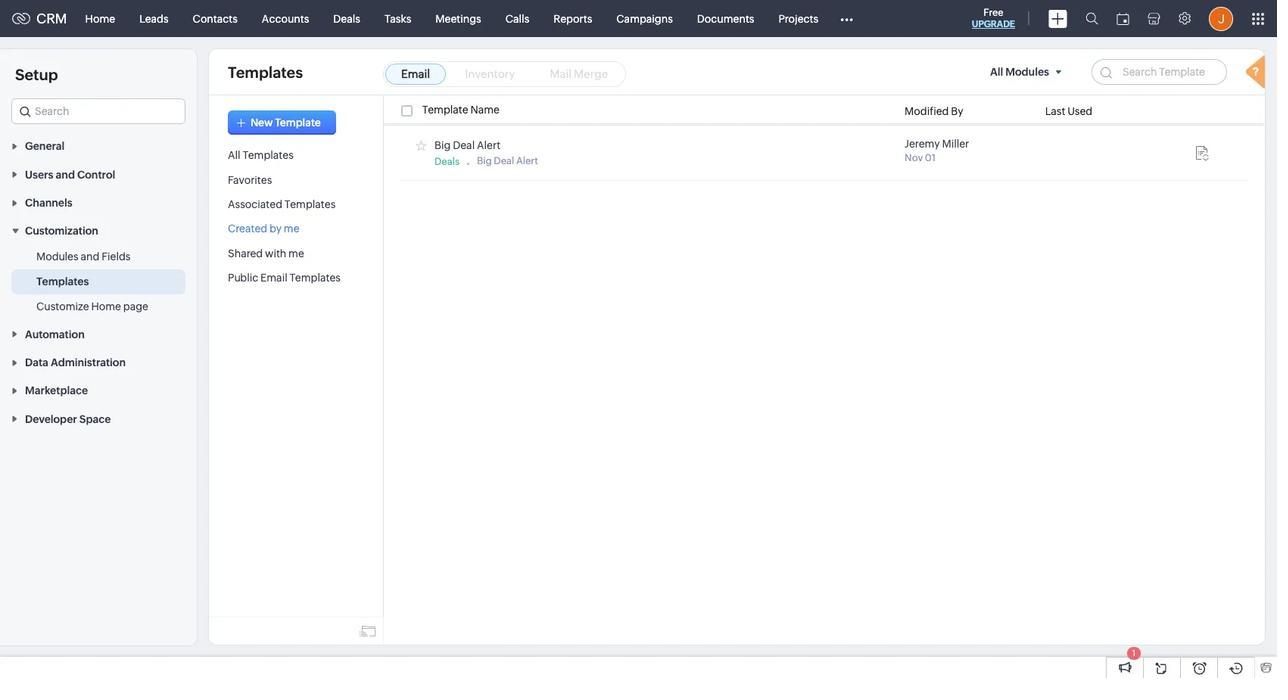 Task type: describe. For each thing, give the bounding box(es) containing it.
0 vertical spatial alert
[[477, 139, 501, 151]]

templates up favorites
[[243, 149, 294, 162]]

modules inside the modules and fields link
[[36, 251, 78, 263]]

Other Modules field
[[831, 6, 863, 31]]

customization
[[25, 225, 98, 237]]

1
[[1133, 649, 1136, 658]]

with
[[265, 247, 286, 260]]

favorites
[[228, 174, 272, 186]]

tasks
[[385, 12, 411, 25]]

and for modules
[[81, 251, 99, 263]]

data administration button
[[0, 348, 197, 376]]

reports
[[554, 12, 592, 25]]

0 horizontal spatial deal
[[453, 139, 475, 151]]

automation
[[25, 328, 85, 341]]

1 horizontal spatial big
[[477, 155, 492, 166]]

automation button
[[0, 320, 197, 348]]

name
[[471, 104, 500, 116]]

free upgrade
[[972, 7, 1015, 30]]

last
[[1045, 105, 1066, 118]]

new template button
[[228, 111, 336, 135]]

and for users
[[56, 169, 75, 181]]

modules and fields
[[36, 251, 131, 263]]

all for all modules
[[990, 66, 1004, 78]]

general
[[25, 140, 65, 152]]

modified by
[[905, 105, 964, 118]]

accounts
[[262, 12, 309, 25]]

calls link
[[494, 0, 542, 37]]

templates up created by me on the left top
[[285, 198, 336, 211]]

projects link
[[767, 0, 831, 37]]

all modules
[[990, 66, 1050, 78]]

crm link
[[12, 11, 67, 27]]

developer space
[[25, 413, 111, 425]]

contacts
[[193, 12, 238, 25]]

page
[[123, 301, 148, 313]]

users and control button
[[0, 160, 197, 188]]

fields
[[102, 251, 131, 263]]

customization button
[[0, 217, 197, 245]]

profile image
[[1209, 6, 1234, 31]]

leads
[[139, 12, 169, 25]]

all templates link
[[228, 149, 294, 162]]

template name
[[422, 104, 500, 116]]

campaigns link
[[604, 0, 685, 37]]

customize home page link
[[36, 299, 148, 315]]

templates inside "customization" region
[[36, 276, 89, 288]]

crm
[[36, 11, 67, 27]]

by
[[270, 223, 282, 235]]

channels
[[25, 197, 72, 209]]

0 vertical spatial home
[[85, 12, 115, 25]]

jeremy
[[905, 138, 940, 150]]

calls
[[506, 12, 530, 25]]

01
[[925, 152, 936, 164]]

setup
[[15, 66, 58, 83]]

all for all templates
[[228, 149, 240, 162]]

public email templates link
[[228, 272, 341, 284]]

shared with me link
[[228, 247, 304, 260]]

email link
[[385, 64, 446, 85]]

profile element
[[1200, 0, 1243, 37]]

0 horizontal spatial big
[[435, 139, 451, 151]]

tasks link
[[373, 0, 424, 37]]

jeremy miller nov 01
[[905, 138, 970, 164]]

shared
[[228, 247, 263, 260]]

new
[[251, 117, 273, 129]]

customize
[[36, 301, 89, 313]]

campaigns
[[617, 12, 673, 25]]

me for created by me
[[284, 223, 300, 235]]

public email templates
[[228, 272, 341, 284]]

templates down shared with me link
[[290, 272, 341, 284]]

search element
[[1077, 0, 1108, 37]]

upgrade
[[972, 19, 1015, 30]]

jeremy miller link
[[905, 138, 970, 150]]



Task type: locate. For each thing, give the bounding box(es) containing it.
create menu image
[[1049, 9, 1068, 28]]

modules and fields link
[[36, 249, 131, 265]]

0 vertical spatial and
[[56, 169, 75, 181]]

0 vertical spatial me
[[284, 223, 300, 235]]

free
[[984, 7, 1004, 18]]

None field
[[11, 98, 186, 124]]

big deal alert link
[[435, 139, 501, 151]]

me for shared with me
[[289, 247, 304, 260]]

me
[[284, 223, 300, 235], [289, 247, 304, 260]]

channels button
[[0, 188, 197, 217]]

home link
[[73, 0, 127, 37]]

data
[[25, 357, 48, 369]]

modules up last
[[1006, 66, 1050, 78]]

marketplace button
[[0, 376, 197, 405]]

1 horizontal spatial all
[[990, 66, 1004, 78]]

1 vertical spatial template
[[275, 117, 321, 129]]

0 vertical spatial template
[[422, 104, 468, 116]]

and right "users"
[[56, 169, 75, 181]]

space
[[79, 413, 111, 425]]

and inside dropdown button
[[56, 169, 75, 181]]

Search Template text field
[[1092, 59, 1227, 85]]

0 horizontal spatial template
[[275, 117, 321, 129]]

miller
[[942, 138, 970, 150]]

documents link
[[685, 0, 767, 37]]

1 horizontal spatial deals
[[435, 156, 460, 167]]

users and control
[[25, 169, 115, 181]]

1 horizontal spatial email
[[401, 67, 430, 80]]

1 horizontal spatial and
[[81, 251, 99, 263]]

reports link
[[542, 0, 604, 37]]

big down template name
[[435, 139, 451, 151]]

customize home page
[[36, 301, 148, 313]]

template
[[422, 104, 468, 116], [275, 117, 321, 129]]

1 horizontal spatial deal
[[494, 155, 514, 166]]

contacts link
[[181, 0, 250, 37]]

meetings
[[436, 12, 481, 25]]

favorites link
[[228, 174, 272, 186]]

all down the upgrade
[[990, 66, 1004, 78]]

1 horizontal spatial template
[[422, 104, 468, 116]]

projects
[[779, 12, 819, 25]]

0 horizontal spatial modules
[[36, 251, 78, 263]]

shared with me
[[228, 247, 304, 260]]

created by me link
[[228, 223, 300, 235]]

0 horizontal spatial alert
[[477, 139, 501, 151]]

0 vertical spatial modules
[[1006, 66, 1050, 78]]

0 vertical spatial all
[[990, 66, 1004, 78]]

created
[[228, 223, 267, 235]]

accounts link
[[250, 0, 321, 37]]

and inside "customization" region
[[81, 251, 99, 263]]

big
[[435, 139, 451, 151], [477, 155, 492, 166]]

marketplace
[[25, 385, 88, 397]]

developer space button
[[0, 405, 197, 433]]

meetings link
[[424, 0, 494, 37]]

templates up new
[[228, 63, 303, 81]]

associated
[[228, 198, 282, 211]]

me right with
[[289, 247, 304, 260]]

0 horizontal spatial email
[[261, 272, 288, 284]]

All Modules field
[[984, 59, 1073, 85]]

email
[[401, 67, 430, 80], [261, 272, 288, 284]]

template inside new template button
[[275, 117, 321, 129]]

documents
[[697, 12, 755, 25]]

control
[[77, 169, 115, 181]]

0 vertical spatial big deal alert
[[435, 139, 501, 151]]

all templates
[[228, 149, 294, 162]]

0 vertical spatial deals
[[333, 12, 360, 25]]

big deal alert down template name
[[435, 139, 501, 151]]

1 vertical spatial deal
[[494, 155, 514, 166]]

home inside "link"
[[91, 301, 121, 313]]

0 horizontal spatial deals
[[333, 12, 360, 25]]

and
[[56, 169, 75, 181], [81, 251, 99, 263]]

deals down big deal alert link
[[435, 156, 460, 167]]

nov
[[905, 152, 923, 164]]

modules inside all modules field
[[1006, 66, 1050, 78]]

associated templates
[[228, 198, 336, 211]]

templates up customize
[[36, 276, 89, 288]]

deals link
[[321, 0, 373, 37]]

administration
[[51, 357, 126, 369]]

1 horizontal spatial modules
[[1006, 66, 1050, 78]]

deals inside 'deals' link
[[333, 12, 360, 25]]

deal
[[453, 139, 475, 151], [494, 155, 514, 166]]

and left fields
[[81, 251, 99, 263]]

deal down template name
[[453, 139, 475, 151]]

email down with
[[261, 272, 288, 284]]

1 vertical spatial home
[[91, 301, 121, 313]]

alert
[[477, 139, 501, 151], [516, 155, 538, 166]]

templates
[[228, 63, 303, 81], [243, 149, 294, 162], [285, 198, 336, 211], [290, 272, 341, 284], [36, 276, 89, 288]]

1 vertical spatial and
[[81, 251, 99, 263]]

calendar image
[[1117, 12, 1130, 25]]

templates link
[[36, 274, 89, 290]]

me right the by
[[284, 223, 300, 235]]

by
[[951, 105, 964, 118]]

public
[[228, 272, 258, 284]]

modified
[[905, 105, 949, 118]]

modules up templates link at the top
[[36, 251, 78, 263]]

general button
[[0, 132, 197, 160]]

big deal alert down big deal alert link
[[477, 155, 538, 166]]

template left 'name'
[[422, 104, 468, 116]]

deals left tasks
[[333, 12, 360, 25]]

template right new
[[275, 117, 321, 129]]

1 vertical spatial all
[[228, 149, 240, 162]]

home up the automation dropdown button
[[91, 301, 121, 313]]

deals
[[333, 12, 360, 25], [435, 156, 460, 167]]

create menu element
[[1040, 0, 1077, 37]]

1 vertical spatial deals
[[435, 156, 460, 167]]

1 vertical spatial me
[[289, 247, 304, 260]]

leads link
[[127, 0, 181, 37]]

all inside field
[[990, 66, 1004, 78]]

0 horizontal spatial and
[[56, 169, 75, 181]]

Search text field
[[12, 99, 185, 123]]

email up template name
[[401, 67, 430, 80]]

0 vertical spatial big
[[435, 139, 451, 151]]

1 vertical spatial modules
[[36, 251, 78, 263]]

0 vertical spatial email
[[401, 67, 430, 80]]

home
[[85, 12, 115, 25], [91, 301, 121, 313]]

data administration
[[25, 357, 126, 369]]

customization region
[[0, 245, 197, 320]]

1 horizontal spatial alert
[[516, 155, 538, 166]]

1 vertical spatial alert
[[516, 155, 538, 166]]

new template
[[251, 117, 321, 129]]

last used
[[1045, 105, 1093, 118]]

home right crm
[[85, 12, 115, 25]]

big down big deal alert link
[[477, 155, 492, 166]]

used
[[1068, 105, 1093, 118]]

0 horizontal spatial all
[[228, 149, 240, 162]]

search image
[[1086, 12, 1099, 25]]

developer
[[25, 413, 77, 425]]

associated templates link
[[228, 198, 336, 211]]

big deal alert
[[435, 139, 501, 151], [477, 155, 538, 166]]

deal down big deal alert link
[[494, 155, 514, 166]]

1 vertical spatial big deal alert
[[477, 155, 538, 166]]

all up favorites
[[228, 149, 240, 162]]

1 vertical spatial big
[[477, 155, 492, 166]]

0 vertical spatial deal
[[453, 139, 475, 151]]

users
[[25, 169, 53, 181]]

1 vertical spatial email
[[261, 272, 288, 284]]

created by me
[[228, 223, 300, 235]]



Task type: vqa. For each thing, say whether or not it's contained in the screenshot.
me
yes



